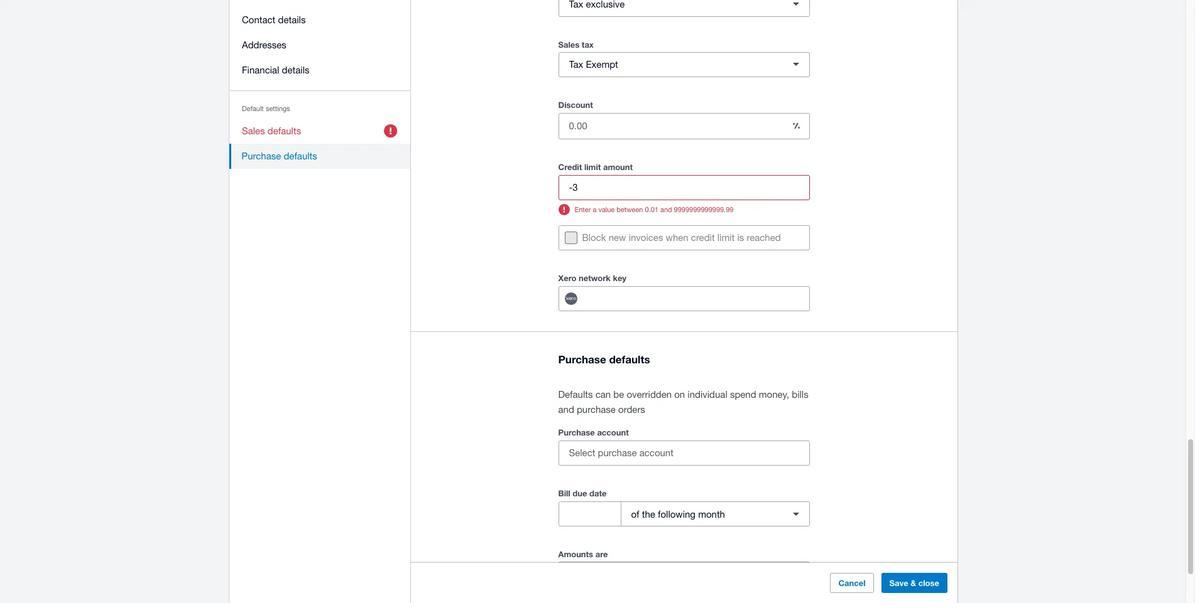 Task type: vqa. For each thing, say whether or not it's contained in the screenshot.
rightmost Get
no



Task type: locate. For each thing, give the bounding box(es) containing it.
1 vertical spatial purchase
[[558, 353, 606, 366]]

credit
[[558, 162, 582, 172]]

is
[[737, 232, 744, 243]]

0 vertical spatial limit
[[584, 162, 601, 172]]

and inside "defaults can be overridden on individual spend money, bills and purchase orders"
[[558, 405, 574, 415]]

defaults can be overridden on individual spend money, bills and purchase orders
[[558, 390, 809, 415]]

contact
[[242, 14, 275, 25]]

purchase
[[242, 151, 281, 162], [558, 353, 606, 366], [558, 428, 595, 438]]

of
[[631, 509, 640, 520]]

of the following month button
[[621, 502, 810, 527]]

Xero network key field
[[589, 287, 809, 311]]

purchase defaults
[[242, 151, 317, 162], [558, 353, 650, 366]]

sales down default
[[242, 126, 265, 136]]

menu
[[229, 0, 411, 177]]

xero network key
[[558, 273, 627, 283]]

details inside contact details link
[[278, 14, 305, 25]]

due
[[573, 489, 587, 499]]

sales left tax
[[558, 40, 580, 50]]

defaults
[[267, 126, 301, 136], [284, 151, 317, 162], [609, 353, 650, 366]]

None number field
[[559, 503, 621, 527]]

purchase down sales defaults
[[242, 151, 281, 162]]

between
[[617, 206, 643, 214]]

sales defaults link
[[229, 119, 411, 144]]

details down addresses link
[[282, 65, 309, 75]]

sales inside menu
[[242, 126, 265, 136]]

sales
[[558, 40, 580, 50], [242, 126, 265, 136]]

purchase defaults link
[[229, 144, 411, 169]]

1 vertical spatial sales
[[242, 126, 265, 136]]

save & close button
[[881, 574, 947, 594]]

0 horizontal spatial sales
[[242, 126, 265, 136]]

addresses link
[[229, 33, 411, 58]]

0 vertical spatial defaults
[[267, 126, 301, 136]]

enter
[[575, 206, 591, 214]]

defaults down sales defaults link
[[284, 151, 317, 162]]

1 vertical spatial limit
[[718, 232, 735, 243]]

1 vertical spatial and
[[558, 405, 574, 415]]

0 horizontal spatial limit
[[584, 162, 601, 172]]

financial
[[242, 65, 279, 75]]

and right '0.01'
[[661, 206, 672, 214]]

0 vertical spatial details
[[278, 14, 305, 25]]

details
[[278, 14, 305, 25], [282, 65, 309, 75]]

can
[[596, 390, 611, 400]]

1 vertical spatial details
[[282, 65, 309, 75]]

0 horizontal spatial purchase defaults
[[242, 151, 317, 162]]

details right contact
[[278, 14, 305, 25]]

bill
[[558, 489, 570, 499]]

details for financial details
[[282, 65, 309, 75]]

contact details link
[[229, 8, 411, 33]]

1 horizontal spatial sales
[[558, 40, 580, 50]]

settings
[[265, 105, 290, 112]]

purchase defaults up can
[[558, 353, 650, 366]]

default settings
[[242, 105, 290, 112]]

exempt
[[586, 59, 618, 70]]

defaults down settings
[[267, 126, 301, 136]]

defaults up be
[[609, 353, 650, 366]]

sales tax
[[558, 40, 594, 50]]

discount
[[558, 100, 593, 110]]

new
[[609, 232, 626, 243]]

and
[[661, 206, 672, 214], [558, 405, 574, 415]]

account
[[597, 428, 629, 438]]

on
[[675, 390, 685, 400]]

purchase defaults down sales defaults
[[242, 151, 317, 162]]

Discount number field
[[559, 114, 784, 138]]

are
[[596, 550, 608, 560]]

limit right credit
[[584, 162, 601, 172]]

purchase up defaults
[[558, 353, 606, 366]]

cancel button
[[830, 574, 874, 594]]

amount
[[603, 162, 633, 172]]

0 vertical spatial purchase defaults
[[242, 151, 317, 162]]

0 vertical spatial sales
[[558, 40, 580, 50]]

date
[[590, 489, 607, 499]]

contact details
[[242, 14, 305, 25]]

when
[[666, 232, 689, 243]]

default
[[242, 105, 264, 112]]

close
[[918, 579, 939, 589]]

purchase down purchase at the bottom
[[558, 428, 595, 438]]

0 vertical spatial and
[[661, 206, 672, 214]]

none number field inside 'bill due date' group
[[559, 503, 621, 527]]

and down defaults
[[558, 405, 574, 415]]

block
[[582, 232, 606, 243]]

0 horizontal spatial and
[[558, 405, 574, 415]]

1 vertical spatial defaults
[[284, 151, 317, 162]]

1 horizontal spatial purchase defaults
[[558, 353, 650, 366]]

spend
[[730, 390, 756, 400]]

amounts are
[[558, 550, 608, 560]]

limit left is
[[718, 232, 735, 243]]

xero
[[558, 273, 577, 283]]

sales defaults
[[242, 126, 301, 136]]

1 vertical spatial purchase defaults
[[558, 353, 650, 366]]

details inside financial details link
[[282, 65, 309, 75]]

limit
[[584, 162, 601, 172], [718, 232, 735, 243]]

tax
[[569, 59, 583, 70]]



Task type: describe. For each thing, give the bounding box(es) containing it.
menu containing contact details
[[229, 0, 411, 177]]

credit
[[691, 232, 715, 243]]

amounts
[[558, 550, 593, 560]]

of the following month
[[631, 509, 725, 520]]

Credit limit amount number field
[[559, 176, 809, 200]]

1 horizontal spatial and
[[661, 206, 672, 214]]

value
[[599, 206, 615, 214]]

bills
[[792, 390, 809, 400]]

save
[[889, 579, 908, 589]]

block new invoices when credit limit is reached
[[582, 232, 781, 243]]

&
[[911, 579, 916, 589]]

be
[[614, 390, 624, 400]]

credit limit amount
[[558, 162, 633, 172]]

purchase account
[[558, 428, 629, 438]]

overridden
[[627, 390, 672, 400]]

key
[[613, 273, 627, 283]]

2 vertical spatial purchase
[[558, 428, 595, 438]]

9999999999999.99
[[674, 206, 734, 214]]

individual
[[688, 390, 728, 400]]

bill due date
[[558, 489, 607, 499]]

financial details
[[242, 65, 309, 75]]

the
[[642, 509, 655, 520]]

purchase
[[577, 405, 616, 415]]

invoices
[[629, 232, 663, 243]]

purchase defaults inside purchase defaults link
[[242, 151, 317, 162]]

tax
[[582, 40, 594, 50]]

bill due date group
[[558, 502, 810, 527]]

defaults
[[558, 390, 593, 400]]

defaults for sales defaults link
[[267, 126, 301, 136]]

reached
[[747, 232, 781, 243]]

addresses
[[242, 40, 286, 50]]

tax exempt
[[569, 59, 618, 70]]

defaults for purchase defaults link
[[284, 151, 317, 162]]

save & close
[[889, 579, 939, 589]]

financial details link
[[229, 58, 411, 83]]

0.01
[[645, 206, 659, 214]]

Purchase account field
[[559, 442, 809, 466]]

0 vertical spatial purchase
[[242, 151, 281, 162]]

sales for sales defaults
[[242, 126, 265, 136]]

sales for sales tax
[[558, 40, 580, 50]]

details for contact details
[[278, 14, 305, 25]]

enter a value between 0.01 and 9999999999999.99
[[575, 206, 734, 214]]

a
[[593, 206, 597, 214]]

tax exempt button
[[558, 52, 810, 77]]

following
[[658, 509, 696, 520]]

cancel
[[838, 579, 865, 589]]

1 horizontal spatial limit
[[718, 232, 735, 243]]

2 vertical spatial defaults
[[609, 353, 650, 366]]

orders
[[618, 405, 645, 415]]

month
[[698, 509, 725, 520]]

network
[[579, 273, 611, 283]]

money,
[[759, 390, 789, 400]]



